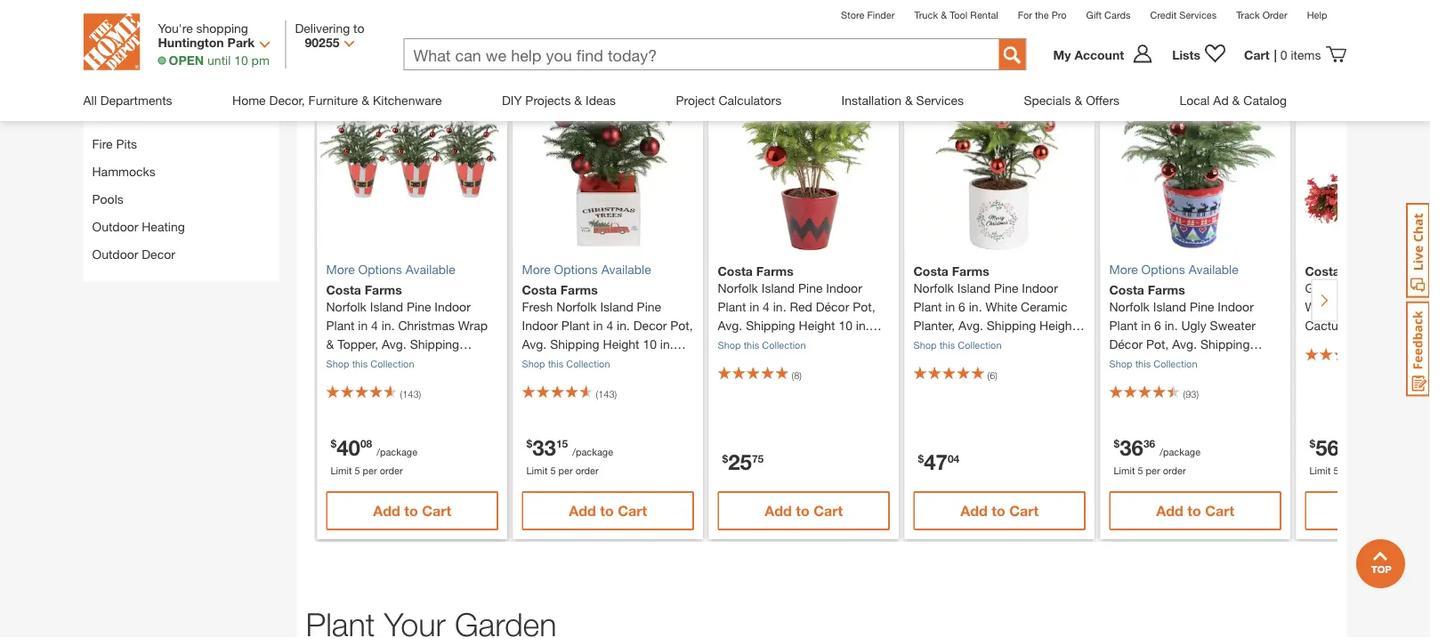 Task type: describe. For each thing, give the bounding box(es) containing it.
track order
[[1237, 9, 1288, 20]]

top down my account link
[[1110, 67, 1131, 81]]

calculators
[[719, 93, 782, 107]]

home decor, furniture & kitchenware
[[232, 93, 442, 107]]

decor inside costa farms fresh norfolk island pine indoor plant in 4 in. decor pot, avg. shipping height 10 in. tall
[[634, 318, 667, 333]]

island for norfolk island pine indoor plant in 6 in. ugly sweater décor pot, avg. shipping height 1-2 ft. tall
[[1153, 299, 1187, 314]]

gift cards link
[[1086, 9, 1131, 20]]

diy
[[502, 93, 522, 107]]

pro
[[1052, 9, 1067, 20]]

store
[[841, 9, 865, 20]]

costa farms norfolk island pine indoor plant in 4 in. christmas wrap & topper, avg. shipping height 10 in. tall (3-pack)
[[326, 283, 488, 370]]

) for norfolk island pine indoor plant in 6 in. ugly sweater décor pot, avg. shipping height 1-2 ft. tall
[[1197, 388, 1199, 400]]

collection for red
[[762, 339, 806, 351]]

pm
[[252, 53, 270, 67]]

/package for 40
[[377, 446, 418, 458]]

plant for norfolk island pine indoor plant in 4 in. red décor pot, avg. shipping height 10 in. tall
[[718, 299, 746, 314]]

cards
[[1105, 9, 1131, 20]]

add inside $ 47 04 add to cart
[[961, 503, 988, 520]]

in for norfolk island pine indoor plant in 6 in. white ceramic planter, avg. shipping height 1-2 ft. tall
[[946, 299, 955, 314]]

diy projects & ideas link
[[502, 79, 616, 121]]

ft. inside costa farms norfolk island pine indoor plant in 6 in. ugly sweater décor pot, avg. shipping height 1-2 ft. tall
[[1172, 355, 1183, 370]]

& left kitchenware
[[362, 93, 369, 107]]

plant for norfolk island pine indoor plant in 6 in. white ceramic planter, avg. shipping height 1-2 ft. tall
[[914, 299, 942, 314]]

décor inside costa farms norfolk island pine indoor plant in 6 in. ugly sweater décor pot, avg. shipping height 1-2 ft. tall
[[1110, 337, 1143, 351]]

pools
[[92, 192, 124, 207]]

norfolk island pine indoor plant in 6 in. white ceramic planter, avg. shipping height 1-2 ft. tall image
[[905, 61, 1095, 251]]

avg. inside costa farms norfolk island pine indoor plant in 6 in. ugly sweater décor pot, avg. shipping height 1-2 ft. tall
[[1173, 337, 1197, 351]]

this for norfolk island pine indoor plant in 4 in. christmas wrap & topper, avg. shipping height 10 in. tall (3-pack)
[[352, 358, 368, 370]]

help
[[1307, 9, 1328, 20]]

per for 36
[[1146, 465, 1160, 476]]

add to cart for 36
[[1157, 503, 1235, 520]]

choice
[[1359, 281, 1399, 295]]

you're shopping
[[158, 20, 248, 35]]

add for 33
[[569, 503, 596, 520]]

0 items
[[1281, 47, 1321, 62]]

gift cards
[[1086, 9, 1131, 20]]

top up "90255"
[[315, 2, 351, 27]]

$ for 40
[[331, 438, 337, 451]]

pot, for decor
[[670, 318, 693, 333]]

available for 40
[[406, 262, 455, 277]]

$ 36 36 /package limit 5 per order
[[1114, 435, 1201, 476]]

lists
[[1172, 47, 1201, 62]]

0 vertical spatial ideas
[[400, 2, 455, 27]]

order for 40
[[380, 465, 403, 476]]

all
[[83, 93, 97, 107]]

hammocks
[[92, 164, 156, 179]]

truck
[[914, 9, 938, 20]]

options for 40
[[358, 262, 402, 277]]

tall inside costa farms norfolk island pine indoor plant in 6 in. white ceramic planter, avg. shipping height 1-2 ft. tall
[[950, 337, 968, 351]]

( 143 ) for 40
[[400, 388, 421, 400]]

per inside $ 56 limit 5 per order
[[1342, 465, 1356, 476]]

grills
[[92, 109, 120, 124]]

40
[[337, 435, 360, 460]]

4 add to cart button from the left
[[914, 492, 1086, 531]]

grower's
[[1305, 281, 1356, 295]]

33
[[532, 435, 556, 460]]

pink,
[[1402, 281, 1430, 295]]

bug spray link
[[92, 26, 151, 41]]

for the pro
[[1018, 9, 1067, 20]]

shipping for fresh norfolk island pine indoor plant in 4 in. decor pot, avg. shipping height 10 in. tall
[[550, 337, 600, 351]]

shop this collection for costa farms norfolk island pine indoor plant in 4 in. red décor pot, avg. shipping height 10 in. tall
[[718, 339, 806, 351]]

( 93 )
[[1183, 388, 1199, 400]]

patio furniture
[[92, 54, 174, 69]]

$ 56 limit 5 per order
[[1310, 435, 1382, 476]]

avg. for norfolk island pine indoor plant in 6 in. white ceramic planter, avg. shipping height 1-2 ft. tall
[[959, 318, 983, 333]]

help link
[[1307, 9, 1328, 20]]

submit search image
[[1004, 46, 1021, 64]]

pine for norfolk island pine indoor plant in 6 in. white ceramic planter, avg. shipping height 1-2 ft. tall
[[994, 281, 1019, 295]]

norfolk inside costa farms fresh norfolk island pine indoor plant in 4 in. decor pot, avg. shipping height 10 in. tall
[[556, 299, 597, 314]]

order for 33
[[576, 465, 599, 476]]

delivering to
[[295, 20, 365, 35]]

5 for 36
[[1138, 465, 1143, 476]]

farms for costa farms norfolk island pine indoor plant in 6 in. ugly sweater décor pot, avg. shipping height 1-2 ft. tall
[[1148, 283, 1185, 297]]

shipping for norfolk island pine indoor plant in 4 in. red décor pot, avg. shipping height 10 in. tall
[[746, 318, 795, 333]]

limit inside $ 56 limit 5 per order
[[1310, 465, 1331, 476]]

rental
[[971, 9, 998, 20]]

1- inside costa farms norfolk island pine indoor plant in 6 in. white ceramic planter, avg. shipping height 1-2 ft. tall
[[914, 337, 925, 351]]

$ for 33
[[526, 438, 532, 451]]

height for decor
[[603, 337, 640, 351]]

live chat image
[[1406, 203, 1430, 298]]

home decor, furniture & kitchenware link
[[232, 79, 442, 121]]

farms for costa farms norfolk island pine indoor plant in 4 in. christmas wrap & topper, avg. shipping height 10 in. tall (3-pack)
[[365, 283, 402, 297]]

specials
[[1024, 93, 1071, 107]]

diy projects & ideas
[[502, 93, 616, 107]]

spray
[[118, 26, 151, 41]]

order
[[1263, 9, 1288, 20]]

1- inside costa farms norfolk island pine indoor plant in 6 in. ugly sweater décor pot, avg. shipping height 1-2 ft. tall
[[1149, 355, 1161, 370]]

( 8 )
[[792, 370, 802, 381]]

huntington
[[158, 35, 224, 50]]

add for 36
[[1157, 503, 1184, 520]]

$ 33 15 /package limit 5 per order
[[526, 435, 613, 476]]

add to cart button for 40
[[326, 492, 498, 531]]

( for costa farms norfolk island pine indoor plant in 6 in. ugly sweater décor pot, avg. shipping height 1-2 ft. tall
[[1183, 388, 1186, 400]]

5 for 33
[[550, 465, 556, 476]]

you're
[[158, 20, 193, 35]]

add inside $ 25 75 add to cart
[[765, 503, 792, 520]]

red
[[790, 299, 813, 314]]

this for fresh norfolk island pine indoor plant in 4 in. decor pot, avg. shipping height 10 in. tall
[[548, 358, 564, 370]]

& right projects
[[574, 93, 582, 107]]

kitchenware
[[373, 93, 442, 107]]

more options available link for 40
[[326, 260, 498, 279]]

outdoor decor link
[[92, 247, 175, 262]]

tall inside costa farms norfolk island pine indoor plant in 4 in. red décor pot, avg. shipping height 10 in. tall
[[718, 337, 736, 351]]

cart inside $ 25 75 add to cart
[[814, 503, 843, 520]]

shop this collection link for norfolk island pine indoor plant in 4 in. red décor pot, avg. shipping height 10 in. tall
[[718, 339, 806, 351]]

outdoor for outdoor decor
[[92, 247, 138, 262]]

shop this collection link for fresh norfolk island pine indoor plant in 4 in. decor pot, avg. shipping height 10 in. tall
[[522, 358, 610, 370]]

limit for 33
[[526, 465, 548, 476]]

farms for costa farms grower's choice pink, 
[[1344, 264, 1381, 279]]

in. inside costa farms norfolk island pine indoor plant in 6 in. white ceramic planter, avg. shipping height 1-2 ft. tall
[[969, 299, 982, 314]]

tables
[[130, 81, 165, 96]]

ugly
[[1182, 318, 1207, 333]]

pine for norfolk island pine indoor plant in 4 in. christmas wrap & topper, avg. shipping height 10 in. tall (3-pack)
[[407, 299, 431, 314]]

1 horizontal spatial 6
[[990, 370, 995, 381]]

my
[[1053, 47, 1071, 62]]

topper,
[[338, 337, 378, 351]]

avg. for fresh norfolk island pine indoor plant in 4 in. decor pot, avg. shipping height 10 in. tall
[[522, 337, 547, 351]]

( for costa farms norfolk island pine indoor plant in 4 in. christmas wrap & topper, avg. shipping height 10 in. tall (3-pack)
[[400, 388, 402, 400]]

home
[[232, 93, 266, 107]]

patio furniture link
[[92, 54, 174, 69]]

order inside $ 56 limit 5 per order
[[1359, 465, 1382, 476]]

04
[[948, 453, 960, 465]]

farms for costa farms fresh norfolk island pine indoor plant in 4 in. decor pot, avg. shipping height 10 in. tall
[[561, 283, 598, 297]]

delivering
[[295, 20, 350, 35]]

bug spray
[[92, 26, 151, 41]]

pot, inside costa farms norfolk island pine indoor plant in 6 in. ugly sweater décor pot, avg. shipping height 1-2 ft. tall
[[1146, 337, 1169, 351]]

( down costa farms norfolk island pine indoor plant in 4 in. red décor pot, avg. shipping height 10 in. tall in the right of the page
[[792, 370, 794, 381]]

shop this collection link for norfolk island pine indoor plant in 6 in. white ceramic planter, avg. shipping height 1-2 ft. tall
[[914, 339, 1002, 351]]

add to cart for 33
[[569, 503, 647, 520]]

shop this collection link for norfolk island pine indoor plant in 6 in. ugly sweater décor pot, avg. shipping height 1-2 ft. tall
[[1110, 358, 1198, 370]]

truck & tool rental
[[914, 9, 998, 20]]

outdoor for outdoor heating
[[92, 219, 138, 234]]

this for norfolk island pine indoor plant in 6 in. ugly sweater décor pot, avg. shipping height 1-2 ft. tall
[[1135, 358, 1151, 370]]

for
[[1018, 9, 1033, 20]]

0
[[1281, 47, 1288, 62]]

143 for 40
[[402, 388, 419, 400]]

departments
[[100, 93, 172, 107]]

track
[[1237, 9, 1260, 20]]

in inside costa farms fresh norfolk island pine indoor plant in 4 in. decor pot, avg. shipping height 10 in. tall
[[593, 318, 603, 333]]

0 vertical spatial furniture
[[124, 54, 174, 69]]

limit for 36
[[1114, 465, 1135, 476]]

picnic tables link
[[92, 81, 165, 96]]

collection for white
[[958, 339, 1002, 351]]

shop for norfolk island pine indoor plant in 4 in. christmas wrap & topper, avg. shipping height 10 in. tall (3-pack)
[[326, 358, 349, 370]]

grower's choice pink, red or white indoor christmas cactus in 6 in. red pot cover, avg. shipping height 10 in. (2-pack) image
[[1296, 61, 1430, 251]]

shipping for norfolk island pine indoor plant in 6 in. white ceramic planter, avg. shipping height 1-2 ft. tall
[[987, 318, 1036, 333]]

0 vertical spatial services
[[1180, 9, 1217, 20]]

/package for 33
[[573, 446, 613, 458]]

shop this collection for costa farms norfolk island pine indoor plant in 6 in. ugly sweater décor pot, avg. shipping height 1-2 ft. tall
[[1110, 358, 1198, 370]]

47
[[924, 449, 948, 475]]

) down costa farms norfolk island pine indoor plant in 4 in. red décor pot, avg. shipping height 10 in. tall in the right of the page
[[800, 370, 802, 381]]

more options available for 40
[[326, 262, 455, 277]]

featured outdoor essentials
[[92, 1, 251, 16]]

3 add to cart button from the left
[[718, 492, 890, 531]]

top up projects
[[522, 67, 544, 81]]

pits
[[116, 137, 137, 151]]

) down costa farms norfolk island pine indoor plant in 6 in. white ceramic planter, avg. shipping height 1-2 ft. tall
[[995, 370, 998, 381]]

indoor for ceramic
[[1022, 281, 1058, 295]]

costa for costa farms norfolk island pine indoor plant in 4 in. christmas wrap & topper, avg. shipping height 10 in. tall (3-pack)
[[326, 283, 361, 297]]

0 horizontal spatial gift
[[357, 2, 394, 27]]

the home depot logo link
[[83, 13, 140, 70]]

shop for norfolk island pine indoor plant in 4 in. red décor pot, avg. shipping height 10 in. tall
[[718, 339, 741, 351]]

plant for norfolk island pine indoor plant in 4 in. christmas wrap & topper, avg. shipping height 10 in. tall (3-pack)
[[326, 318, 355, 333]]

shop for fresh norfolk island pine indoor plant in 4 in. decor pot, avg. shipping height 10 in. tall
[[522, 358, 545, 370]]

1 vertical spatial ideas
[[586, 93, 616, 107]]

fire pits link
[[92, 137, 137, 151]]

finder
[[867, 9, 895, 20]]

the
[[1035, 9, 1049, 20]]

top rated for grower's choice pink, red or white indoor christmas cactus in 6 in. red pot cover, avg. shipping height 10 in. (2-pack) image
[[1305, 67, 1366, 81]]

my account link
[[1053, 44, 1163, 65]]

pack)
[[437, 355, 468, 370]]

park
[[227, 35, 255, 50]]

shipping inside costa farms norfolk island pine indoor plant in 4 in. christmas wrap & topper, avg. shipping height 10 in. tall (3-pack)
[[410, 337, 459, 351]]

my account
[[1053, 47, 1124, 62]]

/package for 36
[[1160, 446, 1201, 458]]

08
[[360, 438, 372, 451]]

15
[[556, 438, 568, 451]]

in. inside costa farms norfolk island pine indoor plant in 6 in. ugly sweater décor pot, avg. shipping height 1-2 ft. tall
[[1165, 318, 1178, 333]]

lists link
[[1163, 44, 1235, 65]]

all departments link
[[83, 79, 172, 121]]

3 more from the left
[[1110, 262, 1138, 277]]

90255
[[305, 35, 340, 50]]

pine for norfolk island pine indoor plant in 4 in. red décor pot, avg. shipping height 10 in. tall
[[798, 281, 823, 295]]

options for 33
[[554, 262, 598, 277]]

decor,
[[269, 93, 305, 107]]



Task type: locate. For each thing, give the bounding box(es) containing it.
tool
[[950, 9, 968, 20]]

more options available up costa farms norfolk island pine indoor plant in 6 in. ugly sweater décor pot, avg. shipping height 1-2 ft. tall
[[1110, 262, 1239, 277]]

( down costa farms norfolk island pine indoor plant in 6 in. white ceramic planter, avg. shipping height 1-2 ft. tall
[[988, 370, 990, 381]]

& inside 'link'
[[905, 93, 913, 107]]

norfolk inside costa farms norfolk island pine indoor plant in 4 in. christmas wrap & topper, avg. shipping height 10 in. tall (3-pack)
[[326, 299, 367, 314]]

add to cart button down 04
[[914, 492, 1086, 531]]

$ inside $ 25 75 add to cart
[[722, 453, 728, 465]]

2 per from the left
[[559, 465, 573, 476]]

4 5 from the left
[[1334, 465, 1339, 476]]

island inside costa farms norfolk island pine indoor plant in 6 in. white ceramic planter, avg. shipping height 1-2 ft. tall
[[958, 281, 991, 295]]

top gift ideas
[[315, 2, 455, 27]]

décor inside costa farms norfolk island pine indoor plant in 4 in. red décor pot, avg. shipping height 10 in. tall
[[816, 299, 849, 314]]

tall inside costa farms norfolk island pine indoor plant in 4 in. christmas wrap & topper, avg. shipping height 10 in. tall (3-pack)
[[400, 355, 418, 370]]

norfolk for norfolk island pine indoor plant in 4 in. christmas wrap & topper, avg. shipping height 10 in. tall (3-pack)
[[326, 299, 367, 314]]

3 options from the left
[[1142, 262, 1185, 277]]

ft. down ugly on the right of the page
[[1172, 355, 1183, 370]]

add to cart down the $ 36 36 /package limit 5 per order
[[1157, 503, 1235, 520]]

1 vertical spatial 6
[[1155, 318, 1161, 333]]

2 horizontal spatial pot,
[[1146, 337, 1169, 351]]

&
[[941, 9, 947, 20], [362, 93, 369, 107], [574, 93, 582, 107], [905, 93, 913, 107], [1075, 93, 1083, 107], [1232, 93, 1240, 107], [326, 337, 334, 351]]

5 inside the $ 36 36 /package limit 5 per order
[[1138, 465, 1143, 476]]

shipping down fresh
[[550, 337, 600, 351]]

& left topper,
[[326, 337, 334, 351]]

2 horizontal spatial more
[[1110, 262, 1138, 277]]

0 vertical spatial pot,
[[853, 299, 876, 314]]

& left offers
[[1075, 93, 1083, 107]]

collection up 8
[[762, 339, 806, 351]]

1 5 from the left
[[355, 465, 360, 476]]

store finder link
[[841, 9, 895, 20]]

top rated down my account link
[[1110, 67, 1170, 81]]

farms inside costa farms norfolk island pine indoor plant in 4 in. christmas wrap & topper, avg. shipping height 10 in. tall (3-pack)
[[365, 283, 402, 297]]

rated for grower's choice pink, red or white indoor christmas cactus in 6 in. red pot cover, avg. shipping height 10 in. (2-pack) image
[[1330, 67, 1366, 81]]

2 143 from the left
[[598, 388, 615, 400]]

( 143 ) down costa farms norfolk island pine indoor plant in 4 in. christmas wrap & topper, avg. shipping height 10 in. tall (3-pack)
[[400, 388, 421, 400]]

$ inside the $ 36 36 /package limit 5 per order
[[1114, 438, 1120, 451]]

indoor for décor
[[826, 281, 862, 295]]

1 vertical spatial decor
[[634, 318, 667, 333]]

tall inside costa farms fresh norfolk island pine indoor plant in 4 in. decor pot, avg. shipping height 10 in. tall
[[522, 355, 540, 370]]

) down ugly on the right of the page
[[1197, 388, 1199, 400]]

costa farms norfolk island pine indoor plant in 6 in. ugly sweater décor pot, avg. shipping height 1-2 ft. tall
[[1110, 283, 1256, 370]]

1 horizontal spatial services
[[1180, 9, 1217, 20]]

3 limit from the left
[[1114, 465, 1135, 476]]

add to cart button
[[326, 492, 498, 531], [522, 492, 694, 531], [718, 492, 890, 531], [914, 492, 1086, 531], [1110, 492, 1282, 531]]

the home depot image
[[83, 13, 140, 70]]

0 horizontal spatial more options available
[[326, 262, 455, 277]]

3 per from the left
[[1146, 465, 1160, 476]]

1 more options available from the left
[[326, 262, 455, 277]]

0 horizontal spatial more
[[326, 262, 355, 277]]

6 inside costa farms norfolk island pine indoor plant in 6 in. ugly sweater décor pot, avg. shipping height 1-2 ft. tall
[[1155, 318, 1161, 333]]

cart inside $ 47 04 add to cart
[[1010, 503, 1039, 520]]

1 add from the left
[[373, 503, 400, 520]]

1 horizontal spatial /package
[[573, 446, 613, 458]]

more options available link up costa farms norfolk island pine indoor plant in 4 in. christmas wrap & topper, avg. shipping height 10 in. tall (3-pack)
[[326, 260, 498, 279]]

2 rated from the left
[[1134, 67, 1170, 81]]

5 inside $ 40 08 /package limit 5 per order
[[355, 465, 360, 476]]

plant inside costa farms fresh norfolk island pine indoor plant in 4 in. decor pot, avg. shipping height 10 in. tall
[[562, 318, 590, 333]]

rated for fresh norfolk island pine indoor plant in 4 in. decor pot, avg. shipping height 10 in. tall image
[[547, 67, 582, 81]]

island for norfolk island pine indoor plant in 6 in. white ceramic planter, avg. shipping height 1-2 ft. tall
[[958, 281, 991, 295]]

2 horizontal spatial /package
[[1160, 446, 1201, 458]]

1 horizontal spatial decor
[[634, 318, 667, 333]]

2 /package from the left
[[573, 446, 613, 458]]

1 top rated from the left
[[522, 67, 582, 81]]

1 horizontal spatial more options available link
[[522, 260, 694, 279]]

huntington park
[[158, 35, 255, 50]]

outdoor heating link
[[92, 219, 185, 234]]

0 horizontal spatial 1-
[[914, 337, 925, 351]]

5 add to cart button from the left
[[1110, 492, 1282, 531]]

plant inside costa farms norfolk island pine indoor plant in 4 in. christmas wrap & topper, avg. shipping height 10 in. tall (3-pack)
[[326, 318, 355, 333]]

0 horizontal spatial 2
[[925, 337, 932, 351]]

1 add to cart from the left
[[373, 503, 451, 520]]

shop this collection up 8
[[718, 339, 806, 351]]

island inside costa farms norfolk island pine indoor plant in 6 in. ugly sweater décor pot, avg. shipping height 1-2 ft. tall
[[1153, 299, 1187, 314]]

more up topper,
[[326, 262, 355, 277]]

add to cart for 40
[[373, 503, 451, 520]]

shipping up (3-
[[410, 337, 459, 351]]

top down items
[[1305, 67, 1327, 81]]

pine inside costa farms norfolk island pine indoor plant in 6 in. ugly sweater décor pot, avg. shipping height 1-2 ft. tall
[[1190, 299, 1215, 314]]

ideas right projects
[[586, 93, 616, 107]]

farms for costa farms norfolk island pine indoor plant in 6 in. white ceramic planter, avg. shipping height 1-2 ft. tall
[[952, 264, 990, 279]]

10 inside costa farms norfolk island pine indoor plant in 4 in. christmas wrap & topper, avg. shipping height 10 in. tall (3-pack)
[[366, 355, 380, 370]]

1 vertical spatial furniture
[[309, 93, 358, 107]]

local ad & catalog
[[1180, 93, 1287, 107]]

costa inside costa farms norfolk island pine indoor plant in 6 in. white ceramic planter, avg. shipping height 1-2 ft. tall
[[914, 264, 949, 279]]

pine inside costa farms fresh norfolk island pine indoor plant in 4 in. decor pot, avg. shipping height 10 in. tall
[[637, 299, 661, 314]]

pot, inside costa farms fresh norfolk island pine indoor plant in 4 in. decor pot, avg. shipping height 10 in. tall
[[670, 318, 693, 333]]

1 add to cart button from the left
[[326, 492, 498, 531]]

per for 33
[[559, 465, 573, 476]]

2 more options available from the left
[[522, 262, 651, 277]]

0 horizontal spatial pot,
[[670, 318, 693, 333]]

top rated up projects
[[522, 67, 582, 81]]

1 horizontal spatial more options available
[[522, 262, 651, 277]]

shipping inside costa farms fresh norfolk island pine indoor plant in 4 in. decor pot, avg. shipping height 10 in. tall
[[550, 337, 600, 351]]

) for norfolk island pine indoor plant in 4 in. christmas wrap & topper, avg. shipping height 10 in. tall (3-pack)
[[419, 388, 421, 400]]

( up $ 40 08 /package limit 5 per order
[[400, 388, 402, 400]]

fire pits
[[92, 137, 137, 151]]

in inside costa farms norfolk island pine indoor plant in 4 in. christmas wrap & topper, avg. shipping height 10 in. tall (3-pack)
[[358, 318, 368, 333]]

0 horizontal spatial ideas
[[400, 2, 455, 27]]

farms for costa farms norfolk island pine indoor plant in 4 in. red décor pot, avg. shipping height 10 in. tall
[[756, 264, 794, 279]]

2 more from the left
[[522, 262, 551, 277]]

2 horizontal spatial add to cart
[[1157, 503, 1235, 520]]

0 horizontal spatial available
[[406, 262, 455, 277]]

indoor
[[826, 281, 862, 295], [1022, 281, 1058, 295], [435, 299, 471, 314], [1218, 299, 1254, 314], [522, 318, 558, 333]]

0 vertical spatial decor
[[142, 247, 175, 262]]

5 for 40
[[355, 465, 360, 476]]

more up costa farms norfolk island pine indoor plant in 6 in. ugly sweater décor pot, avg. shipping height 1-2 ft. tall
[[1110, 262, 1138, 277]]

pot, for décor
[[853, 299, 876, 314]]

plant for norfolk island pine indoor plant in 6 in. ugly sweater décor pot, avg. shipping height 1-2 ft. tall
[[1110, 318, 1138, 333]]

in for norfolk island pine indoor plant in 4 in. christmas wrap & topper, avg. shipping height 10 in. tall (3-pack)
[[358, 318, 368, 333]]

0 horizontal spatial 143
[[402, 388, 419, 400]]

indoor inside costa farms norfolk island pine indoor plant in 4 in. christmas wrap & topper, avg. shipping height 10 in. tall (3-pack)
[[435, 299, 471, 314]]

order inside the $ 36 36 /package limit 5 per order
[[1163, 465, 1186, 476]]

1 horizontal spatial gift
[[1086, 9, 1102, 20]]

1 vertical spatial 2
[[1161, 355, 1168, 370]]

3 top rated from the left
[[1305, 67, 1366, 81]]

2 horizontal spatial more options available link
[[1110, 260, 1282, 279]]

$ for 25
[[722, 453, 728, 465]]

norfolk island pine indoor plant in 4 in. christmas wrap & topper, avg. shipping height 10 in. tall (3-pack) image
[[317, 61, 507, 251]]

6 down costa farms norfolk island pine indoor plant in 6 in. white ceramic planter, avg. shipping height 1-2 ft. tall
[[990, 370, 995, 381]]

1 horizontal spatial ( 143 )
[[596, 388, 617, 400]]

costa farms norfolk island pine indoor plant in 6 in. white ceramic planter, avg. shipping height 1-2 ft. tall
[[914, 264, 1076, 351]]

shop this collection link down topper,
[[326, 358, 414, 370]]

143
[[402, 388, 419, 400], [598, 388, 615, 400]]

shipping inside costa farms norfolk island pine indoor plant in 4 in. red décor pot, avg. shipping height 10 in. tall
[[746, 318, 795, 333]]

shipping
[[746, 318, 795, 333], [987, 318, 1036, 333], [410, 337, 459, 351], [550, 337, 600, 351], [1201, 337, 1250, 351]]

essentials
[[195, 1, 251, 16]]

2 horizontal spatial 4
[[763, 299, 770, 314]]

featured
[[92, 1, 142, 16]]

costa for costa farms norfolk island pine indoor plant in 6 in. white ceramic planter, avg. shipping height 1-2 ft. tall
[[914, 264, 949, 279]]

4 inside costa farms norfolk island pine indoor plant in 4 in. christmas wrap & topper, avg. shipping height 10 in. tall (3-pack)
[[371, 318, 378, 333]]

shop this collection for costa farms fresh norfolk island pine indoor plant in 4 in. decor pot, avg. shipping height 10 in. tall
[[522, 358, 610, 370]]

farms inside costa farms grower's choice pink,
[[1344, 264, 1381, 279]]

height inside costa farms norfolk island pine indoor plant in 6 in. ugly sweater décor pot, avg. shipping height 1-2 ft. tall
[[1110, 355, 1146, 370]]

$ inside $ 47 04 add to cart
[[918, 453, 924, 465]]

order for 36
[[1163, 465, 1186, 476]]

2 add to cart from the left
[[569, 503, 647, 520]]

farms inside costa farms norfolk island pine indoor plant in 6 in. white ceramic planter, avg. shipping height 1-2 ft. tall
[[952, 264, 990, 279]]

( up the $ 36 36 /package limit 5 per order
[[1183, 388, 1186, 400]]

2 top rated from the left
[[1110, 67, 1170, 81]]

island inside costa farms norfolk island pine indoor plant in 4 in. christmas wrap & topper, avg. shipping height 10 in. tall (3-pack)
[[370, 299, 403, 314]]

3 more options available from the left
[[1110, 262, 1239, 277]]

norfolk island pine indoor plant in 6 in. ugly sweater décor pot, avg. shipping height 1-2 ft. tall image
[[1101, 61, 1291, 251]]

services right installation
[[916, 93, 964, 107]]

0 horizontal spatial ft.
[[936, 337, 947, 351]]

outdoor up you're
[[145, 1, 191, 16]]

costa for costa farms fresh norfolk island pine indoor plant in 4 in. decor pot, avg. shipping height 10 in. tall
[[522, 283, 557, 297]]

options up costa farms norfolk island pine indoor plant in 6 in. ugly sweater décor pot, avg. shipping height 1-2 ft. tall
[[1142, 262, 1185, 277]]

0 vertical spatial outdoor
[[145, 1, 191, 16]]

furniture up tables
[[124, 54, 174, 69]]

add to cart button down the $ 36 36 /package limit 5 per order
[[1110, 492, 1282, 531]]

costa inside costa farms norfolk island pine indoor plant in 4 in. red décor pot, avg. shipping height 10 in. tall
[[718, 264, 753, 279]]

pot, inside costa farms norfolk island pine indoor plant in 4 in. red décor pot, avg. shipping height 10 in. tall
[[853, 299, 876, 314]]

/package inside the $ 36 36 /package limit 5 per order
[[1160, 446, 1201, 458]]

4 inside costa farms fresh norfolk island pine indoor plant in 4 in. decor pot, avg. shipping height 10 in. tall
[[607, 318, 613, 333]]

wrap
[[458, 318, 488, 333]]

1-
[[914, 337, 925, 351], [1149, 355, 1161, 370]]

offers
[[1086, 93, 1120, 107]]

3 more options available link from the left
[[1110, 260, 1282, 279]]

0 horizontal spatial furniture
[[124, 54, 174, 69]]

top
[[315, 2, 351, 27], [522, 67, 544, 81], [1110, 67, 1131, 81], [1305, 67, 1327, 81]]

5 inside $ 33 15 /package limit 5 per order
[[550, 465, 556, 476]]

shop this collection link up '( 93 )'
[[1110, 358, 1198, 370]]

ideas up kitchenware
[[400, 2, 455, 27]]

gift right the 'delivering'
[[357, 2, 394, 27]]

furniture
[[124, 54, 174, 69], [309, 93, 358, 107]]

6 for pot,
[[1155, 318, 1161, 333]]

0 horizontal spatial décor
[[816, 299, 849, 314]]

costa inside costa farms grower's choice pink,
[[1305, 264, 1340, 279]]

1 limit from the left
[[331, 465, 352, 476]]

installation & services
[[842, 93, 964, 107]]

norfolk island pine indoor plant in 4 in. red décor pot, avg. shipping height 10 in. tall image
[[709, 61, 899, 251]]

island for norfolk island pine indoor plant in 4 in. red décor pot, avg. shipping height 10 in. tall
[[762, 281, 795, 295]]

norfolk inside costa farms norfolk island pine indoor plant in 6 in. white ceramic planter, avg. shipping height 1-2 ft. tall
[[914, 281, 954, 295]]

0 horizontal spatial 6
[[959, 299, 966, 314]]

services inside 'link'
[[916, 93, 964, 107]]

add to cart down $ 33 15 /package limit 5 per order
[[569, 503, 647, 520]]

2 horizontal spatial available
[[1189, 262, 1239, 277]]

outdoor down pools "link"
[[92, 219, 138, 234]]

more up fresh
[[522, 262, 551, 277]]

limit inside $ 33 15 /package limit 5 per order
[[526, 465, 548, 476]]

1 horizontal spatial 2
[[1161, 355, 1168, 370]]

more options available link up ugly on the right of the page
[[1110, 260, 1282, 279]]

) down costa farms norfolk island pine indoor plant in 4 in. christmas wrap & topper, avg. shipping height 10 in. tall (3-pack)
[[419, 388, 421, 400]]

height
[[799, 318, 835, 333], [1040, 318, 1076, 333], [603, 337, 640, 351], [326, 355, 363, 370], [1110, 355, 1146, 370]]

more options available up costa farms fresh norfolk island pine indoor plant in 4 in. decor pot, avg. shipping height 10 in. tall in the left of the page
[[522, 262, 651, 277]]

1 vertical spatial ft.
[[1172, 355, 1183, 370]]

None text field
[[405, 39, 981, 71]]

fire
[[92, 137, 113, 151]]

/package down "93"
[[1160, 446, 1201, 458]]

1 options from the left
[[358, 262, 402, 277]]

0 horizontal spatial rated
[[547, 67, 582, 81]]

2 more options available link from the left
[[522, 260, 694, 279]]

2 add to cart button from the left
[[522, 492, 694, 531]]

open
[[169, 53, 204, 67]]

specials & offers
[[1024, 93, 1120, 107]]

shop for norfolk island pine indoor plant in 6 in. white ceramic planter, avg. shipping height 1-2 ft. tall
[[914, 339, 937, 351]]

island up red
[[762, 281, 795, 295]]

0 vertical spatial 6
[[959, 299, 966, 314]]

1 more from the left
[[326, 262, 355, 277]]

pine for norfolk island pine indoor plant in 6 in. ugly sweater décor pot, avg. shipping height 1-2 ft. tall
[[1190, 299, 1215, 314]]

0 vertical spatial ft.
[[936, 337, 947, 351]]

6
[[959, 299, 966, 314], [1155, 318, 1161, 333], [990, 370, 995, 381]]

per for 40
[[363, 465, 377, 476]]

$ for 47
[[918, 453, 924, 465]]

4 limit from the left
[[1310, 465, 1331, 476]]

costa for costa farms norfolk island pine indoor plant in 4 in. red décor pot, avg. shipping height 10 in. tall
[[718, 264, 753, 279]]

ft. inside costa farms norfolk island pine indoor plant in 6 in. white ceramic planter, avg. shipping height 1-2 ft. tall
[[936, 337, 947, 351]]

add to cart down $ 40 08 /package limit 5 per order
[[373, 503, 451, 520]]

items
[[1291, 47, 1321, 62]]

order
[[380, 465, 403, 476], [576, 465, 599, 476], [1163, 465, 1186, 476], [1359, 465, 1382, 476]]

options up costa farms fresh norfolk island pine indoor plant in 4 in. decor pot, avg. shipping height 10 in. tall in the left of the page
[[554, 262, 598, 277]]

2 5 from the left
[[550, 465, 556, 476]]

/package
[[377, 446, 418, 458], [573, 446, 613, 458], [1160, 446, 1201, 458]]

2 horizontal spatial 6
[[1155, 318, 1161, 333]]

/package inside $ 33 15 /package limit 5 per order
[[573, 446, 613, 458]]

heating
[[142, 219, 185, 234]]

farms inside costa farms norfolk island pine indoor plant in 4 in. red décor pot, avg. shipping height 10 in. tall
[[756, 264, 794, 279]]

in inside costa farms norfolk island pine indoor plant in 6 in. white ceramic planter, avg. shipping height 1-2 ft. tall
[[946, 299, 955, 314]]

island up christmas
[[370, 299, 403, 314]]

2 vertical spatial 6
[[990, 370, 995, 381]]

collection for in.
[[566, 358, 610, 370]]

hammocks link
[[92, 164, 156, 179]]

add to cart button down $ 40 08 /package limit 5 per order
[[326, 492, 498, 531]]

1 available from the left
[[406, 262, 455, 277]]

& left the tool
[[941, 9, 947, 20]]

6 for avg.
[[959, 299, 966, 314]]

top rated for fresh norfolk island pine indoor plant in 4 in. decor pot, avg. shipping height 10 in. tall image
[[522, 67, 582, 81]]

8
[[794, 370, 800, 381]]

6 inside costa farms norfolk island pine indoor plant in 6 in. white ceramic planter, avg. shipping height 1-2 ft. tall
[[959, 299, 966, 314]]

indoor inside costa farms norfolk island pine indoor plant in 6 in. ugly sweater décor pot, avg. shipping height 1-2 ft. tall
[[1218, 299, 1254, 314]]

to inside $ 47 04 add to cart
[[992, 503, 1006, 520]]

/package inside $ 40 08 /package limit 5 per order
[[377, 446, 418, 458]]

shop this collection down fresh
[[522, 358, 610, 370]]

indoor inside costa farms fresh norfolk island pine indoor plant in 4 in. decor pot, avg. shipping height 10 in. tall
[[522, 318, 558, 333]]

per inside $ 40 08 /package limit 5 per order
[[363, 465, 377, 476]]

56
[[1316, 435, 1339, 460]]

order inside $ 33 15 /package limit 5 per order
[[576, 465, 599, 476]]

to inside $ 25 75 add to cart
[[796, 503, 810, 520]]

1 horizontal spatial pot,
[[853, 299, 876, 314]]

2 ( 143 ) from the left
[[596, 388, 617, 400]]

2 horizontal spatial options
[[1142, 262, 1185, 277]]

available up sweater
[[1189, 262, 1239, 277]]

2 horizontal spatial more options available
[[1110, 262, 1239, 277]]

pine inside costa farms norfolk island pine indoor plant in 6 in. white ceramic planter, avg. shipping height 1-2 ft. tall
[[994, 281, 1019, 295]]

pine inside costa farms norfolk island pine indoor plant in 4 in. christmas wrap & topper, avg. shipping height 10 in. tall (3-pack)
[[407, 299, 431, 314]]

0 horizontal spatial decor
[[142, 247, 175, 262]]

norfolk for norfolk island pine indoor plant in 4 in. red décor pot, avg. shipping height 10 in. tall
[[718, 281, 758, 295]]

1 horizontal spatial more
[[522, 262, 551, 277]]

pools link
[[92, 192, 124, 207]]

shop this collection link down fresh
[[522, 358, 610, 370]]

project calculators link
[[676, 79, 782, 121]]

in inside costa farms norfolk island pine indoor plant in 6 in. ugly sweater décor pot, avg. shipping height 1-2 ft. tall
[[1141, 318, 1151, 333]]

shop this collection for costa farms norfolk island pine indoor plant in 6 in. white ceramic planter, avg. shipping height 1-2 ft. tall
[[914, 339, 1002, 351]]

more options available link for 33
[[522, 260, 694, 279]]

1 more options available link from the left
[[326, 260, 498, 279]]

available up christmas
[[406, 262, 455, 277]]

4 for avg.
[[371, 318, 378, 333]]

143 down costa farms norfolk island pine indoor plant in 4 in. christmas wrap & topper, avg. shipping height 10 in. tall (3-pack)
[[402, 388, 419, 400]]

pine inside costa farms norfolk island pine indoor plant in 4 in. red décor pot, avg. shipping height 10 in. tall
[[798, 281, 823, 295]]

shipping down red
[[746, 318, 795, 333]]

limit
[[331, 465, 352, 476], [526, 465, 548, 476], [1114, 465, 1135, 476], [1310, 465, 1331, 476]]

limit for 40
[[331, 465, 352, 476]]

all departments
[[83, 93, 172, 107]]

2 add from the left
[[569, 503, 596, 520]]

$ for 56
[[1310, 438, 1316, 451]]

norfolk for norfolk island pine indoor plant in 6 in. white ceramic planter, avg. shipping height 1-2 ft. tall
[[914, 281, 954, 295]]

in inside costa farms norfolk island pine indoor plant in 4 in. red décor pot, avg. shipping height 10 in. tall
[[750, 299, 759, 314]]

3 5 from the left
[[1138, 465, 1143, 476]]

shipping inside costa farms norfolk island pine indoor plant in 6 in. ugly sweater décor pot, avg. shipping height 1-2 ft. tall
[[1201, 337, 1250, 351]]

143 down costa farms fresh norfolk island pine indoor plant in 4 in. decor pot, avg. shipping height 10 in. tall in the left of the page
[[598, 388, 615, 400]]

2 order from the left
[[576, 465, 599, 476]]

$ inside $ 33 15 /package limit 5 per order
[[526, 438, 532, 451]]

avg. inside costa farms norfolk island pine indoor plant in 6 in. white ceramic planter, avg. shipping height 1-2 ft. tall
[[959, 318, 983, 333]]

height inside costa farms norfolk island pine indoor plant in 4 in. christmas wrap & topper, avg. shipping height 10 in. tall (3-pack)
[[326, 355, 363, 370]]

plant inside costa farms norfolk island pine indoor plant in 6 in. ugly sweater décor pot, avg. shipping height 1-2 ft. tall
[[1110, 318, 1138, 333]]

/package right 08
[[377, 446, 418, 458]]

0 horizontal spatial options
[[358, 262, 402, 277]]

ideas
[[400, 2, 455, 27], [586, 93, 616, 107]]

0 horizontal spatial add to cart
[[373, 503, 451, 520]]

shop this collection link for norfolk island pine indoor plant in 4 in. christmas wrap & topper, avg. shipping height 10 in. tall (3-pack)
[[326, 358, 414, 370]]

0 horizontal spatial services
[[916, 93, 964, 107]]

6 left ugly on the right of the page
[[1155, 318, 1161, 333]]

bug
[[92, 26, 115, 41]]

costa inside costa farms norfolk island pine indoor plant in 6 in. ugly sweater décor pot, avg. shipping height 1-2 ft. tall
[[1110, 283, 1145, 297]]

norfolk inside costa farms norfolk island pine indoor plant in 6 in. ugly sweater décor pot, avg. shipping height 1-2 ft. tall
[[1110, 299, 1150, 314]]

shop this collection for costa farms norfolk island pine indoor plant in 4 in. christmas wrap & topper, avg. shipping height 10 in. tall (3-pack)
[[326, 358, 414, 370]]

costa for costa farms norfolk island pine indoor plant in 6 in. ugly sweater décor pot, avg. shipping height 1-2 ft. tall
[[1110, 283, 1145, 297]]

2 limit from the left
[[526, 465, 548, 476]]

for the pro link
[[1018, 9, 1067, 20]]

1 /package from the left
[[377, 446, 418, 458]]

island inside costa farms fresh norfolk island pine indoor plant in 4 in. decor pot, avg. shipping height 10 in. tall
[[600, 299, 634, 314]]

1 horizontal spatial top rated
[[1110, 67, 1170, 81]]

indoor for sweater
[[1218, 299, 1254, 314]]

10 inside costa farms norfolk island pine indoor plant in 4 in. red décor pot, avg. shipping height 10 in. tall
[[839, 318, 853, 333]]

norfolk
[[718, 281, 758, 295], [914, 281, 954, 295], [326, 299, 367, 314], [556, 299, 597, 314], [1110, 299, 1150, 314]]

collection up "93"
[[1154, 358, 1198, 370]]

collection up 15
[[566, 358, 610, 370]]

credit services link
[[1150, 9, 1217, 20]]

available up costa farms fresh norfolk island pine indoor plant in 4 in. decor pot, avg. shipping height 10 in. tall in the left of the page
[[601, 262, 651, 277]]

1 vertical spatial 1-
[[1149, 355, 1161, 370]]

1 143 from the left
[[402, 388, 419, 400]]

height inside costa farms fresh norfolk island pine indoor plant in 4 in. decor pot, avg. shipping height 10 in. tall
[[603, 337, 640, 351]]

143 for 33
[[598, 388, 615, 400]]

in
[[750, 299, 759, 314], [946, 299, 955, 314], [358, 318, 368, 333], [593, 318, 603, 333], [1141, 318, 1151, 333]]

add to cart button for 36
[[1110, 492, 1282, 531]]

10 inside costa farms fresh norfolk island pine indoor plant in 4 in. decor pot, avg. shipping height 10 in. tall
[[643, 337, 657, 351]]

1 horizontal spatial available
[[601, 262, 651, 277]]

in.
[[773, 299, 786, 314], [969, 299, 982, 314], [382, 318, 395, 333], [617, 318, 630, 333], [856, 318, 869, 333], [1165, 318, 1178, 333], [660, 337, 673, 351], [383, 355, 397, 370]]

1 horizontal spatial 1-
[[1149, 355, 1161, 370]]

3 available from the left
[[1189, 262, 1239, 277]]

2 vertical spatial outdoor
[[92, 247, 138, 262]]

$ inside $ 56 limit 5 per order
[[1310, 438, 1316, 451]]

fresh norfolk island pine indoor plant in 4 in. decor pot, avg. shipping height 10 in. tall image
[[513, 61, 703, 251]]

in for norfolk island pine indoor plant in 4 in. red décor pot, avg. shipping height 10 in. tall
[[750, 299, 759, 314]]

shop this collection link down the planter,
[[914, 339, 1002, 351]]

None text field
[[405, 39, 981, 71]]

1 vertical spatial outdoor
[[92, 219, 138, 234]]

) for fresh norfolk island pine indoor plant in 4 in. decor pot, avg. shipping height 10 in. tall
[[615, 388, 617, 400]]

order inside $ 40 08 /package limit 5 per order
[[380, 465, 403, 476]]

norfolk for norfolk island pine indoor plant in 6 in. ugly sweater décor pot, avg. shipping height 1-2 ft. tall
[[1110, 299, 1150, 314]]

( for costa farms fresh norfolk island pine indoor plant in 4 in. decor pot, avg. shipping height 10 in. tall
[[596, 388, 598, 400]]

4 inside costa farms norfolk island pine indoor plant in 4 in. red décor pot, avg. shipping height 10 in. tall
[[763, 299, 770, 314]]

add to cart button for 33
[[522, 492, 694, 531]]

5 add from the left
[[1157, 503, 1184, 520]]

top rated down items
[[1305, 67, 1366, 81]]

shop this collection
[[718, 339, 806, 351], [914, 339, 1002, 351], [326, 358, 414, 370], [522, 358, 610, 370], [1110, 358, 1198, 370]]

available for 33
[[601, 262, 651, 277]]

shipping down white
[[987, 318, 1036, 333]]

costa farms norfolk island pine indoor plant in 4 in. red décor pot, avg. shipping height 10 in. tall
[[718, 264, 876, 351]]

collection for ugly
[[1154, 358, 1198, 370]]

1 vertical spatial services
[[916, 93, 964, 107]]

rated
[[547, 67, 582, 81], [1134, 67, 1170, 81], [1330, 67, 1366, 81]]

shipping down sweater
[[1201, 337, 1250, 351]]

to
[[353, 20, 365, 35], [404, 503, 418, 520], [600, 503, 614, 520], [796, 503, 810, 520], [992, 503, 1006, 520], [1188, 503, 1201, 520]]

0 horizontal spatial /package
[[377, 446, 418, 458]]

1 vertical spatial pot,
[[670, 318, 693, 333]]

shop this collection link up 8
[[718, 339, 806, 351]]

costa inside costa farms fresh norfolk island pine indoor plant in 4 in. decor pot, avg. shipping height 10 in. tall
[[522, 283, 557, 297]]

add to cart button down 75
[[718, 492, 890, 531]]

more options available for 33
[[522, 262, 651, 277]]

planter,
[[914, 318, 955, 333]]

5 inside $ 56 limit 5 per order
[[1334, 465, 1339, 476]]

1 horizontal spatial 4
[[607, 318, 613, 333]]

more for 33
[[522, 262, 551, 277]]

/package right 15
[[573, 446, 613, 458]]

1 horizontal spatial ideas
[[586, 93, 616, 107]]

1 order from the left
[[380, 465, 403, 476]]

5
[[355, 465, 360, 476], [550, 465, 556, 476], [1138, 465, 1143, 476], [1334, 465, 1339, 476]]

4 per from the left
[[1342, 465, 1356, 476]]

1 per from the left
[[363, 465, 377, 476]]

island inside costa farms norfolk island pine indoor plant in 4 in. red décor pot, avg. shipping height 10 in. tall
[[762, 281, 795, 295]]

costa farms fresh norfolk island pine indoor plant in 4 in. decor pot, avg. shipping height 10 in. tall
[[522, 283, 693, 370]]

75
[[752, 453, 764, 465]]

options up costa farms norfolk island pine indoor plant in 4 in. christmas wrap & topper, avg. shipping height 10 in. tall (3-pack)
[[358, 262, 402, 277]]

farms inside costa farms norfolk island pine indoor plant in 6 in. ugly sweater décor pot, avg. shipping height 1-2 ft. tall
[[1148, 283, 1185, 297]]

3 order from the left
[[1163, 465, 1186, 476]]

4 order from the left
[[1359, 465, 1382, 476]]

1 ( 143 ) from the left
[[400, 388, 421, 400]]

( 143 ) for 33
[[596, 388, 617, 400]]

collection left (3-
[[370, 358, 414, 370]]

2 horizontal spatial rated
[[1330, 67, 1366, 81]]

track order link
[[1237, 9, 1288, 20]]

norfolk inside costa farms norfolk island pine indoor plant in 4 in. red décor pot, avg. shipping height 10 in. tall
[[718, 281, 758, 295]]

& right the ad
[[1232, 93, 1240, 107]]

2 available from the left
[[601, 262, 651, 277]]

add to cart button down $ 33 15 /package limit 5 per order
[[522, 492, 694, 531]]

3 add to cart from the left
[[1157, 503, 1235, 520]]

3 rated from the left
[[1330, 67, 1366, 81]]

2 options from the left
[[554, 262, 598, 277]]

plant inside costa farms norfolk island pine indoor plant in 6 in. white ceramic planter, avg. shipping height 1-2 ft. tall
[[914, 299, 942, 314]]

sweater
[[1210, 318, 1256, 333]]

1 horizontal spatial furniture
[[309, 93, 358, 107]]

outdoor heating
[[92, 219, 185, 234]]

island right fresh
[[600, 299, 634, 314]]

feedback link image
[[1406, 301, 1430, 397]]

store finder
[[841, 9, 895, 20]]

furniture right decor,
[[309, 93, 358, 107]]

ceramic
[[1021, 299, 1068, 314]]

2 horizontal spatial top rated
[[1305, 67, 1366, 81]]

3 /package from the left
[[1160, 446, 1201, 458]]

avg. inside costa farms fresh norfolk island pine indoor plant in 4 in. decor pot, avg. shipping height 10 in. tall
[[522, 337, 547, 351]]

1 vertical spatial décor
[[1110, 337, 1143, 351]]

shop for norfolk island pine indoor plant in 6 in. ugly sweater décor pot, avg. shipping height 1-2 ft. tall
[[1110, 358, 1133, 370]]

services right credit
[[1180, 9, 1217, 20]]

tall inside costa farms norfolk island pine indoor plant in 6 in. ugly sweater décor pot, avg. shipping height 1-2 ft. tall
[[1186, 355, 1204, 370]]

$ 25 75 add to cart
[[722, 449, 843, 520]]

1 horizontal spatial add to cart
[[569, 503, 647, 520]]

add
[[373, 503, 400, 520], [569, 503, 596, 520], [765, 503, 792, 520], [961, 503, 988, 520], [1157, 503, 1184, 520]]

0 vertical spatial 1-
[[914, 337, 925, 351]]

) down costa farms fresh norfolk island pine indoor plant in 4 in. decor pot, avg. shipping height 10 in. tall in the left of the page
[[615, 388, 617, 400]]

account
[[1075, 47, 1124, 62]]

add for 40
[[373, 503, 400, 520]]

1 horizontal spatial 143
[[598, 388, 615, 400]]

2
[[925, 337, 932, 351], [1161, 355, 1168, 370]]

more for 40
[[326, 262, 355, 277]]

& right installation
[[905, 93, 913, 107]]

3 add from the left
[[765, 503, 792, 520]]

ad
[[1214, 93, 1229, 107]]

outdoor down outdoor heating "link" on the top left of the page
[[92, 247, 138, 262]]

open until 10 pm
[[169, 53, 270, 67]]

shop this collection down the planter,
[[914, 339, 1002, 351]]

0 horizontal spatial ( 143 )
[[400, 388, 421, 400]]

( up $ 33 15 /package limit 5 per order
[[596, 388, 598, 400]]

this for norfolk island pine indoor plant in 4 in. red décor pot, avg. shipping height 10 in. tall
[[744, 339, 759, 351]]

1 horizontal spatial ft.
[[1172, 355, 1183, 370]]

plant inside costa farms norfolk island pine indoor plant in 4 in. red décor pot, avg. shipping height 10 in. tall
[[718, 299, 746, 314]]

avg. inside costa farms norfolk island pine indoor plant in 4 in. christmas wrap & topper, avg. shipping height 10 in. tall (3-pack)
[[382, 337, 407, 351]]

shop this collection up '( 93 )'
[[1110, 358, 1198, 370]]

( 143 ) down costa farms fresh norfolk island pine indoor plant in 4 in. decor pot, avg. shipping height 10 in. tall in the left of the page
[[596, 388, 617, 400]]

picnic
[[92, 81, 126, 96]]

shop this collection down topper,
[[326, 358, 414, 370]]

6 left white
[[959, 299, 966, 314]]

projects
[[525, 93, 571, 107]]

& inside costa farms norfolk island pine indoor plant in 4 in. christmas wrap & topper, avg. shipping height 10 in. tall (3-pack)
[[326, 337, 334, 351]]

limit inside the $ 36 36 /package limit 5 per order
[[1114, 465, 1135, 476]]

island up ugly on the right of the page
[[1153, 299, 1187, 314]]

4 add from the left
[[961, 503, 988, 520]]

more options available link up costa farms fresh norfolk island pine indoor plant in 4 in. decor pot, avg. shipping height 10 in. tall in the left of the page
[[522, 260, 694, 279]]

collection up ( 6 )
[[958, 339, 1002, 351]]

indoor inside costa farms norfolk island pine indoor plant in 4 in. red décor pot, avg. shipping height 10 in. tall
[[826, 281, 862, 295]]

93
[[1186, 388, 1197, 400]]

2 inside costa farms norfolk island pine indoor plant in 6 in. ugly sweater décor pot, avg. shipping height 1-2 ft. tall
[[1161, 355, 1168, 370]]

1 horizontal spatial rated
[[1134, 67, 1170, 81]]

height for ceramic
[[1040, 318, 1076, 333]]

island up white
[[958, 281, 991, 295]]

per
[[363, 465, 377, 476], [559, 465, 573, 476], [1146, 465, 1160, 476], [1342, 465, 1356, 476]]

plant
[[718, 299, 746, 314], [914, 299, 942, 314], [326, 318, 355, 333], [562, 318, 590, 333], [1110, 318, 1138, 333]]

gift left the cards
[[1086, 9, 1102, 20]]

0 horizontal spatial top rated
[[522, 67, 582, 81]]

project calculators
[[676, 93, 782, 107]]

collection for christmas
[[370, 358, 414, 370]]

$ inside $ 40 08 /package limit 5 per order
[[331, 438, 337, 451]]

2 vertical spatial pot,
[[1146, 337, 1169, 351]]

1 rated from the left
[[547, 67, 582, 81]]

costa inside costa farms norfolk island pine indoor plant in 4 in. christmas wrap & topper, avg. shipping height 10 in. tall (3-pack)
[[326, 283, 361, 297]]

2 inside costa farms norfolk island pine indoor plant in 6 in. white ceramic planter, avg. shipping height 1-2 ft. tall
[[925, 337, 932, 351]]

more options available up costa farms norfolk island pine indoor plant in 4 in. christmas wrap & topper, avg. shipping height 10 in. tall (3-pack)
[[326, 262, 455, 277]]

1 horizontal spatial décor
[[1110, 337, 1143, 351]]

costa farms grower's choice pink, 
[[1305, 264, 1430, 370]]

0 horizontal spatial 4
[[371, 318, 378, 333]]

per inside the $ 36 36 /package limit 5 per order
[[1146, 465, 1160, 476]]

ft. down the planter,
[[936, 337, 947, 351]]

avg. for norfolk island pine indoor plant in 4 in. red décor pot, avg. shipping height 10 in. tall
[[718, 318, 743, 333]]

0 vertical spatial décor
[[816, 299, 849, 314]]

0 vertical spatial 2
[[925, 337, 932, 351]]

0 horizontal spatial more options available link
[[326, 260, 498, 279]]

outdoor decor
[[92, 247, 175, 262]]

1 horizontal spatial options
[[554, 262, 598, 277]]



Task type: vqa. For each thing, say whether or not it's contained in the screenshot.
2nd More Options Available
yes



